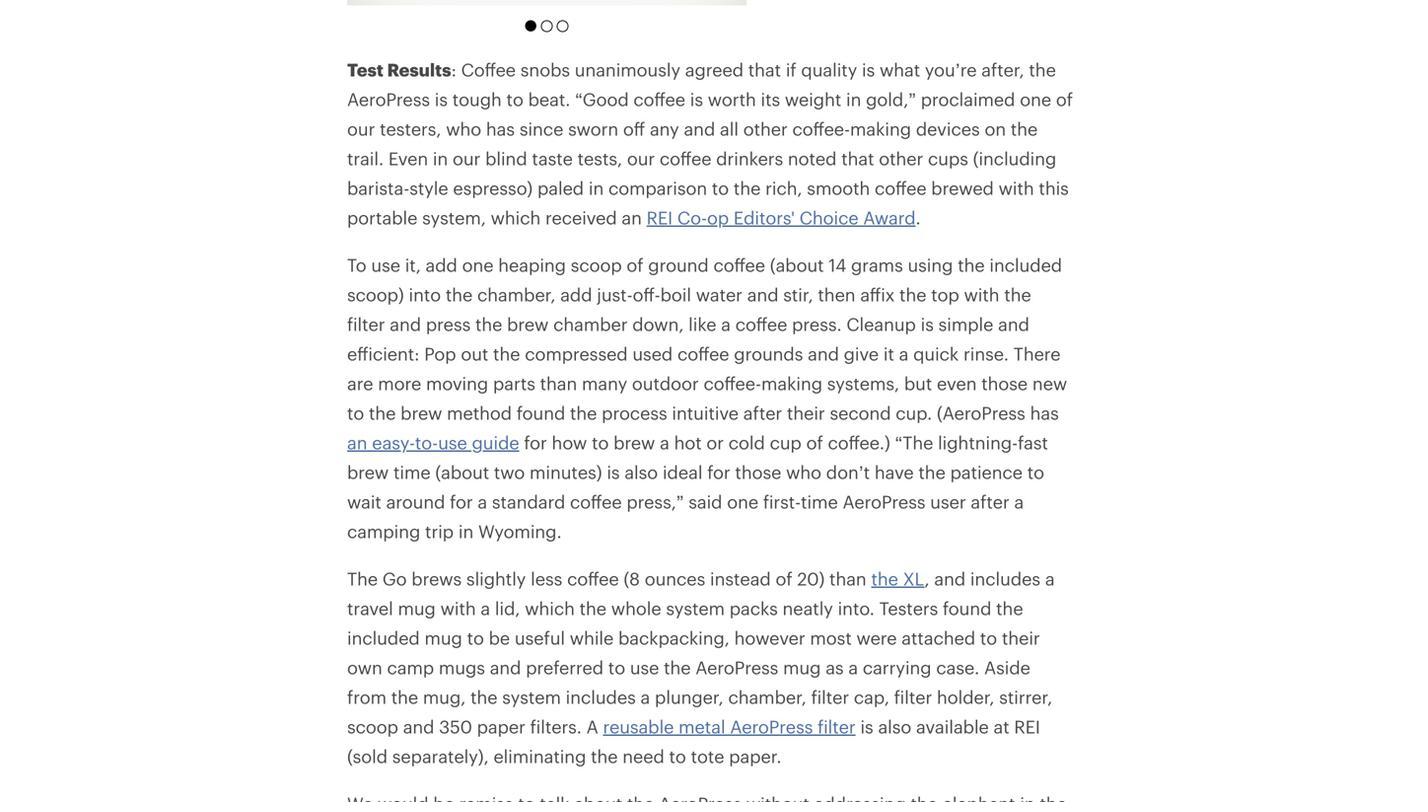 Task type: locate. For each thing, give the bounding box(es) containing it.
1 vertical spatial rei
[[1015, 716, 1041, 737]]

one
[[1020, 89, 1052, 110], [462, 255, 494, 275], [727, 491, 759, 512]]

the up aside
[[997, 598, 1024, 619]]

0 horizontal spatial scoop
[[347, 716, 399, 737]]

need
[[623, 746, 665, 767]]

even
[[937, 373, 977, 394]]

of right cup
[[807, 432, 823, 453]]

rinse.
[[964, 343, 1009, 364]]

1 horizontal spatial found
[[943, 598, 992, 619]]

0 vertical spatial with
[[999, 178, 1035, 198]]

one down system, in the top left of the page
[[462, 255, 494, 275]]

0 vertical spatial scoop
[[571, 255, 622, 275]]

the right after,
[[1029, 59, 1056, 80]]

0 vertical spatial chamber,
[[478, 284, 556, 305]]

scoop inside to use it, add one heaping scoop of ground coffee (about 14 grams using the included scoop) into the chamber, add just-off-boil water and stir, then affix the top with the filter and press the brew chamber down, like a coffee press. cleanup is simple and efficient: pop out the compressed used coffee grounds and give it a quick rinse. there are more moving parts than many outdoor coffee-making systems, but even those new to the brew method found the process intuitive after their second cup. (aeropress has an easy-to-use guide
[[571, 255, 622, 275]]

if
[[786, 59, 797, 80]]

1 horizontal spatial those
[[982, 373, 1028, 394]]

also up press,"
[[625, 462, 658, 483]]

0 horizontal spatial an
[[347, 432, 367, 453]]

who inside : coffee snobs unanimously agreed that if quality is what you're after, the aeropress is tough to beat. "good coffee is worth its weight in gold," proclaimed one of our testers, who has since sworn off any and all other coffee-making devices on the trail. even in our blind taste tests, our coffee drinkers noted that other cups (including barista-style espresso) paled in comparison to the rich, smooth coffee brewed with this portable system, which received an
[[446, 119, 482, 139]]

1 horizontal spatial has
[[1031, 403, 1059, 423]]

1 horizontal spatial coffee-
[[793, 119, 850, 139]]

has inside : coffee snobs unanimously agreed that if quality is what you're after, the aeropress is tough to beat. "good coffee is worth its weight in gold," proclaimed one of our testers, who has since sworn off any and all other coffee-making devices on the trail. even in our blind taste tests, our coffee drinkers noted that other cups (including barista-style espresso) paled in comparison to the rich, smooth coffee brewed with this portable system, which received an
[[486, 119, 515, 139]]

use down backpacking,
[[630, 657, 659, 678]]

the down a
[[591, 746, 618, 767]]

1 vertical spatial add
[[561, 284, 592, 305]]

comparison
[[609, 178, 707, 198]]

other left the cups
[[879, 148, 924, 169]]

than inside to use it, add one heaping scoop of ground coffee (about 14 grams using the included scoop) into the chamber, add just-off-boil water and stir, then affix the top with the filter and press the brew chamber down, like a coffee press. cleanup is simple and efficient: pop out the compressed used coffee grounds and give it a quick rinse. there are more moving parts than many outdoor coffee-making systems, but even those new to the brew method found the process intuitive after their second cup. (aeropress has an easy-to-use guide
[[540, 373, 577, 394]]

aeropress inside : coffee snobs unanimously agreed that if quality is what you're after, the aeropress is tough to beat. "good coffee is worth its weight in gold," proclaimed one of our testers, who has since sworn off any and all other coffee-making devices on the trail. even in our blind taste tests, our coffee drinkers noted that other cups (including barista-style espresso) paled in comparison to the rich, smooth coffee brewed with this portable system, which received an
[[347, 89, 430, 110]]

aeropress down test results
[[347, 89, 430, 110]]

1 horizontal spatial rei
[[1015, 716, 1041, 737]]

like
[[689, 314, 717, 335]]

press,"
[[627, 491, 684, 512]]

2 vertical spatial one
[[727, 491, 759, 512]]

blind
[[485, 148, 527, 169]]

and inside : coffee snobs unanimously agreed that if quality is what you're after, the aeropress is tough to beat. "good coffee is worth its weight in gold," proclaimed one of our testers, who has since sworn off any and all other coffee-making devices on the trail. even in our blind taste tests, our coffee drinkers noted that other cups (including barista-style espresso) paled in comparison to the rich, smooth coffee brewed with this portable system, which received an
[[684, 119, 715, 139]]

those
[[982, 373, 1028, 394], [735, 462, 782, 483]]

outdoor
[[632, 373, 699, 394]]

pop
[[424, 343, 456, 364]]

than up into.
[[830, 568, 867, 589]]

one right said
[[727, 491, 759, 512]]

1 horizontal spatial includes
[[971, 568, 1041, 589]]

coffee
[[634, 89, 686, 110], [660, 148, 712, 169], [875, 178, 927, 198], [714, 255, 766, 275], [736, 314, 788, 335], [678, 343, 730, 364], [570, 491, 622, 512], [567, 568, 619, 589]]

editors'
[[734, 207, 795, 228]]

1 vertical spatial making
[[762, 373, 823, 394]]

and left all
[[684, 119, 715, 139]]

with up simple
[[964, 284, 1000, 305]]

scoop
[[571, 255, 622, 275], [347, 716, 399, 737]]

use left it,
[[371, 255, 400, 275]]

making inside to use it, add one heaping scoop of ground coffee (about 14 grams using the included scoop) into the chamber, add just-off-boil water and stir, then affix the top with the filter and press the brew chamber down, like a coffee press. cleanup is simple and efficient: pop out the compressed used coffee grounds and give it a quick rinse. there are more moving parts than many outdoor coffee-making systems, but even those new to the brew method found the process intuitive after their second cup. (aeropress has an easy-to-use guide
[[762, 373, 823, 394]]

to left tote
[[669, 746, 686, 767]]

who down tough at the left top
[[446, 119, 482, 139]]

0 vertical spatial also
[[625, 462, 658, 483]]

said
[[689, 491, 723, 512]]

attached
[[902, 628, 976, 648]]

filter
[[347, 314, 385, 335], [812, 687, 850, 708], [894, 687, 932, 708], [818, 716, 856, 737]]

of up off-
[[627, 255, 644, 275]]

is left the what
[[862, 59, 875, 80]]

mug down go brews
[[398, 598, 436, 619]]

than
[[540, 373, 577, 394], [830, 568, 867, 589]]

the up how
[[570, 403, 597, 423]]

the
[[347, 568, 378, 589]]

available
[[917, 716, 989, 737]]

0 vertical spatial system
[[666, 598, 725, 619]]

2 vertical spatial with
[[441, 598, 476, 619]]

0 horizontal spatial after
[[744, 403, 783, 423]]

mug up mugs
[[425, 628, 463, 648]]

of up the (including at right
[[1056, 89, 1073, 110]]

plunger,
[[655, 687, 724, 708]]

0 horizontal spatial system
[[502, 687, 561, 708]]

2 horizontal spatial for
[[708, 462, 731, 483]]

1 vertical spatial mug
[[425, 628, 463, 648]]

water
[[696, 284, 743, 305]]

coffee- inside : coffee snobs unanimously agreed that if quality is what you're after, the aeropress is tough to beat. "good coffee is worth its weight in gold," proclaimed one of our testers, who has since sworn off any and all other coffee-making devices on the trail. even in our blind taste tests, our coffee drinkers noted that other cups (including barista-style espresso) paled in comparison to the rich, smooth coffee brewed with this portable system, which received an
[[793, 119, 850, 139]]

of
[[1056, 89, 1073, 110], [627, 255, 644, 275], [807, 432, 823, 453], [776, 568, 793, 589]]

1 horizontal spatial than
[[830, 568, 867, 589]]

1 vertical spatial for
[[708, 462, 731, 483]]

chamber, up reusable metal aeropress filter link
[[729, 687, 807, 708]]

making down "gold,""
[[850, 119, 912, 139]]

one inside to use it, add one heaping scoop of ground coffee (about 14 grams using the included scoop) into the chamber, add just-off-boil water and stir, then affix the top with the filter and press the brew chamber down, like a coffee press. cleanup is simple and efficient: pop out the compressed used coffee grounds and give it a quick rinse. there are more moving parts than many outdoor coffee-making systems, but even those new to the brew method found the process intuitive after their second cup. (aeropress has an easy-to-use guide
[[462, 255, 494, 275]]

that up the smooth
[[842, 148, 875, 169]]

0 vertical spatial other
[[744, 119, 788, 139]]

an left easy-
[[347, 432, 367, 453]]

includes
[[971, 568, 1041, 589], [566, 687, 636, 708]]

found down parts
[[517, 403, 566, 423]]

1 horizontal spatial included
[[990, 255, 1063, 275]]

our up trail.
[[347, 119, 375, 139]]

with down go brews
[[441, 598, 476, 619]]

has inside to use it, add one heaping scoop of ground coffee (about 14 grams using the included scoop) into the chamber, add just-off-boil water and stir, then affix the top with the filter and press the brew chamber down, like a coffee press. cleanup is simple and efficient: pop out the compressed used coffee grounds and give it a quick rinse. there are more moving parts than many outdoor coffee-making systems, but even those new to the brew method found the process intuitive after their second cup. (aeropress has an easy-to-use guide
[[1031, 403, 1059, 423]]

filter up the efficient:
[[347, 314, 385, 335]]

with down the (including at right
[[999, 178, 1035, 198]]

0 vertical spatial coffee-
[[793, 119, 850, 139]]

those inside to use it, add one heaping scoop of ground coffee (about 14 grams using the included scoop) into the chamber, add just-off-boil water and stir, then affix the top with the filter and press the brew chamber down, like a coffee press. cleanup is simple and efficient: pop out the compressed used coffee grounds and give it a quick rinse. there are more moving parts than many outdoor coffee-making systems, but even those new to the brew method found the process intuitive after their second cup. (aeropress has an easy-to-use guide
[[982, 373, 1028, 394]]

on
[[985, 119, 1006, 139]]

aeropress
[[347, 89, 430, 110], [843, 491, 926, 512], [696, 657, 779, 678], [730, 716, 813, 737]]

2 horizontal spatial one
[[1020, 89, 1052, 110]]

test results
[[347, 59, 451, 80]]

1 vertical spatial scoop
[[347, 716, 399, 737]]

0 vertical spatial rei
[[647, 207, 673, 228]]

chamber, inside to use it, add one heaping scoop of ground coffee (about 14 grams using the included scoop) into the chamber, add just-off-boil water and stir, then affix the top with the filter and press the brew chamber down, like a coffee press. cleanup is simple and efficient: pop out the compressed used coffee grounds and give it a quick rinse. there are more moving parts than many outdoor coffee-making systems, but even those new to the brew method found the process intuitive after their second cup. (aeropress has an easy-to-use guide
[[478, 284, 556, 305]]

any
[[650, 119, 679, 139]]

stirrer,
[[1000, 687, 1053, 708]]

add
[[426, 255, 458, 275], [561, 284, 592, 305]]

with
[[999, 178, 1035, 198], [964, 284, 1000, 305], [441, 598, 476, 619]]

1 vertical spatial included
[[347, 628, 420, 648]]

tests,
[[578, 148, 623, 169]]

the up top
[[958, 255, 985, 275]]

included inside , and includes a travel mug with a lid, which the whole system packs neatly into. testers found the included mug to be useful while backpacking, however most were attached to their own camp mugs and preferred to use the aeropress mug as a carrying case. aside from the mug, the system includes a plunger, chamber, filter cap, filter holder, stirrer, scoop and 350 paper filters. a
[[347, 628, 420, 648]]

is
[[862, 59, 875, 80], [435, 89, 448, 110], [690, 89, 703, 110], [921, 314, 934, 335], [607, 462, 620, 483], [861, 716, 874, 737]]

and up separately), on the left bottom
[[403, 716, 435, 737]]

after inside to use it, add one heaping scoop of ground coffee (about 14 grams using the included scoop) into the chamber, add just-off-boil water and stir, then affix the top with the filter and press the brew chamber down, like a coffee press. cleanup is simple and efficient: pop out the compressed used coffee grounds and give it a quick rinse. there are more moving parts than many outdoor coffee-making systems, but even those new to the brew method found the process intuitive after their second cup. (aeropress has an easy-to-use guide
[[744, 403, 783, 423]]

brewed
[[932, 178, 994, 198]]

0 vertical spatial an
[[622, 207, 642, 228]]

after inside for how to brew a hot or cold cup of coffee.) "the lightning-fast brew time (about two minutes) is also ideal for those who don't have the patience to wait around for a standard coffee press," said one first-time aeropress user after a camping trip in wyoming.
[[971, 491, 1010, 512]]

after up cold at the bottom of the page
[[744, 403, 783, 423]]

chamber
[[554, 314, 628, 335]]

tough
[[453, 89, 502, 110]]

aeropress up paper.
[[730, 716, 813, 737]]

is inside is also available at rei (sold separately), eliminating the need to tote paper.
[[861, 716, 874, 737]]

proclaimed
[[921, 89, 1016, 110]]

use inside , and includes a travel mug with a lid, which the whole system packs neatly into. testers found the included mug to be useful while backpacking, however most were attached to their own camp mugs and preferred to use the aeropress mug as a carrying case. aside from the mug, the system includes a plunger, chamber, filter cap, filter holder, stirrer, scoop and 350 paper filters. a
[[630, 657, 659, 678]]

those down rinse.
[[982, 373, 1028, 394]]

brew up to-
[[401, 403, 442, 423]]

efficient:
[[347, 343, 420, 364]]

aeropress down however
[[696, 657, 779, 678]]

out
[[461, 343, 489, 364]]

included down travel
[[347, 628, 420, 648]]

1 vertical spatial which
[[525, 598, 575, 619]]

1 vertical spatial also
[[878, 716, 912, 737]]

0 vertical spatial one
[[1020, 89, 1052, 110]]

parts
[[493, 373, 536, 394]]

rei down comparison
[[647, 207, 673, 228]]

filter down carrying
[[894, 687, 932, 708]]

the up parts
[[493, 343, 520, 364]]

1 vertical spatial has
[[1031, 403, 1059, 423]]

who down cup
[[786, 462, 822, 483]]

their
[[787, 403, 825, 423], [1002, 628, 1041, 648]]

to inside to use it, add one heaping scoop of ground coffee (about 14 grams using the included scoop) into the chamber, add just-off-boil water and stir, then affix the top with the filter and press the brew chamber down, like a coffee press. cleanup is simple and efficient: pop out the compressed used coffee grounds and give it a quick rinse. there are more moving parts than many outdoor coffee-making systems, but even those new to the brew method found the process intuitive after their second cup. (aeropress has an easy-to-use guide
[[347, 403, 364, 423]]

which down less
[[525, 598, 575, 619]]

0 horizontal spatial has
[[486, 119, 515, 139]]

to right how
[[592, 432, 609, 453]]

to left beat.
[[507, 89, 524, 110]]

the inside is also available at rei (sold separately), eliminating the need to tote paper.
[[591, 746, 618, 767]]

0 horizontal spatial those
[[735, 462, 782, 483]]

1 vertical spatial chamber,
[[729, 687, 807, 708]]

rei co-op editors' choice award .
[[647, 207, 926, 228]]

1 vertical spatial coffee-
[[704, 373, 762, 394]]

0 horizontal spatial includes
[[566, 687, 636, 708]]

1 vertical spatial other
[[879, 148, 924, 169]]

the inside for how to brew a hot or cold cup of coffee.) "the lightning-fast brew time (about two minutes) is also ideal for those who don't have the patience to wait around for a standard coffee press," said one first-time aeropress user after a camping trip in wyoming.
[[919, 462, 946, 483]]

for
[[524, 432, 547, 453], [708, 462, 731, 483], [450, 491, 473, 512]]

1 vertical spatial that
[[842, 148, 875, 169]]

the left xl
[[872, 568, 899, 589]]

the down camp
[[391, 687, 418, 708]]

0 vertical spatial those
[[982, 373, 1028, 394]]

the up press
[[446, 284, 473, 305]]

in down tests,
[[589, 178, 604, 198]]

cup
[[770, 432, 802, 453]]

0 vertical spatial add
[[426, 255, 458, 275]]

than down compressed
[[540, 373, 577, 394]]

0 vertical spatial after
[[744, 403, 783, 423]]

0 vertical spatial found
[[517, 403, 566, 423]]

of inside to use it, add one heaping scoop of ground coffee (about 14 grams using the included scoop) into the chamber, add just-off-boil water and stir, then affix the top with the filter and press the brew chamber down, like a coffee press. cleanup is simple and efficient: pop out the compressed used coffee grounds and give it a quick rinse. there are more moving parts than many outdoor coffee-making systems, but even those new to the brew method found the process intuitive after their second cup. (aeropress has an easy-to-use guide
[[627, 255, 644, 275]]

2 horizontal spatial use
[[630, 657, 659, 678]]

coffee.)
[[828, 432, 891, 453]]

add right it,
[[426, 255, 458, 275]]

cap,
[[854, 687, 890, 708]]

0 vertical spatial included
[[990, 255, 1063, 275]]

aeropress inside for how to brew a hot or cold cup of coffee.) "the lightning-fast brew time (about two minutes) is also ideal for those who don't have the patience to wait around for a standard coffee press," said one first-time aeropress user after a camping trip in wyoming.
[[843, 491, 926, 512]]

included inside to use it, add one heaping scoop of ground coffee (about 14 grams using the included scoop) into the chamber, add just-off-boil water and stir, then affix the top with the filter and press the brew chamber down, like a coffee press. cleanup is simple and efficient: pop out the compressed used coffee grounds and give it a quick rinse. there are more moving parts than many outdoor coffee-making systems, but even those new to the brew method found the process intuitive after their second cup. (aeropress has an easy-to-use guide
[[990, 255, 1063, 275]]

in right trip
[[459, 521, 474, 542]]

0 horizontal spatial also
[[625, 462, 658, 483]]

(about 14
[[770, 255, 847, 275]]

coffee inside for how to brew a hot or cold cup of coffee.) "the lightning-fast brew time (about two minutes) is also ideal for those who don't have the patience to wait around for a standard coffee press," said one first-time aeropress user after a camping trip in wyoming.
[[570, 491, 622, 512]]

.
[[916, 207, 921, 228]]

is up quick
[[921, 314, 934, 335]]

1 horizontal spatial one
[[727, 491, 759, 512]]

in up style
[[433, 148, 448, 169]]

has down new
[[1031, 403, 1059, 423]]

this
[[1039, 178, 1069, 198]]

an down comparison
[[622, 207, 642, 228]]

0 horizontal spatial than
[[540, 373, 577, 394]]

1 vertical spatial an
[[347, 432, 367, 453]]

the up "user"
[[919, 462, 946, 483]]

0 vertical spatial use
[[371, 255, 400, 275]]

0 vertical spatial who
[[446, 119, 482, 139]]

other down its
[[744, 119, 788, 139]]

use up (about
[[438, 432, 467, 453]]

choice
[[800, 207, 859, 228]]

for down or
[[708, 462, 731, 483]]

don't
[[827, 462, 870, 483]]

0 horizontal spatial included
[[347, 628, 420, 648]]

1 horizontal spatial other
[[879, 148, 924, 169]]

rei co-op editors' choice award link
[[647, 207, 916, 228]]

using
[[908, 255, 953, 275]]

0 vertical spatial making
[[850, 119, 912, 139]]

1 horizontal spatial making
[[850, 119, 912, 139]]

2 vertical spatial mug
[[783, 657, 821, 678]]

which down espresso)
[[491, 207, 541, 228]]

making inside : coffee snobs unanimously agreed that if quality is what you're after, the aeropress is tough to beat. "good coffee is worth its weight in gold," proclaimed one of our testers, who has since sworn off any and all other coffee-making devices on the trail. even in our blind taste tests, our coffee drinkers noted that other cups (including barista-style espresso) paled in comparison to the rich, smooth coffee brewed with this portable system, which received an
[[850, 119, 912, 139]]

1 horizontal spatial also
[[878, 716, 912, 737]]

our up espresso)
[[453, 148, 481, 169]]

with inside , and includes a travel mug with a lid, which the whole system packs neatly into. testers found the included mug to be useful while backpacking, however most were attached to their own camp mugs and preferred to use the aeropress mug as a carrying case. aside from the mug, the system includes a plunger, chamber, filter cap, filter holder, stirrer, scoop and 350 paper filters. a
[[441, 598, 476, 619]]

1 vertical spatial found
[[943, 598, 992, 619]]

filter down as
[[812, 687, 850, 708]]

0 horizontal spatial use
[[371, 255, 400, 275]]

also inside is also available at rei (sold separately), eliminating the need to tote paper.
[[878, 716, 912, 737]]

the down backpacking,
[[664, 657, 691, 678]]

0 horizontal spatial time
[[394, 462, 431, 483]]

their inside , and includes a travel mug with a lid, which the whole system packs neatly into. testers found the included mug to be useful while backpacking, however most were attached to their own camp mugs and preferred to use the aeropress mug as a carrying case. aside from the mug, the system includes a plunger, chamber, filter cap, filter holder, stirrer, scoop and 350 paper filters. a
[[1002, 628, 1041, 648]]

reusable metal aeropress filter link
[[603, 716, 856, 737]]

1 vertical spatial system
[[502, 687, 561, 708]]

lightning-
[[938, 432, 1018, 453]]

the
[[1029, 59, 1056, 80], [1011, 119, 1038, 139], [734, 178, 761, 198], [958, 255, 985, 275], [446, 284, 473, 305], [900, 284, 927, 305], [1005, 284, 1032, 305], [476, 314, 503, 335], [493, 343, 520, 364], [369, 403, 396, 423], [570, 403, 597, 423], [919, 462, 946, 483], [872, 568, 899, 589], [580, 598, 607, 619], [997, 598, 1024, 619], [664, 657, 691, 678], [391, 687, 418, 708], [471, 687, 498, 708], [591, 746, 618, 767]]

those down cold at the bottom of the page
[[735, 462, 782, 483]]

slightly
[[467, 568, 526, 589]]

the down the drinkers
[[734, 178, 761, 198]]

hot
[[674, 432, 702, 453]]

0 horizontal spatial rei
[[647, 207, 673, 228]]

give
[[844, 343, 879, 364]]

intuitive
[[672, 403, 739, 423]]

from
[[347, 687, 387, 708]]

1 vertical spatial their
[[1002, 628, 1041, 648]]

1 vertical spatial one
[[462, 255, 494, 275]]

system up filters.
[[502, 687, 561, 708]]

who inside for how to brew a hot or cold cup of coffee.) "the lightning-fast brew time (about two minutes) is also ideal for those who don't have the patience to wait around for a standard coffee press," said one first-time aeropress user after a camping trip in wyoming.
[[786, 462, 822, 483]]

of inside : coffee snobs unanimously agreed that if quality is what you're after, the aeropress is tough to beat. "good coffee is worth its weight in gold," proclaimed one of our testers, who has since sworn off any and all other coffee-making devices on the trail. even in our blind taste tests, our coffee drinkers noted that other cups (including barista-style espresso) paled in comparison to the rich, smooth coffee brewed with this portable system, which received an
[[1056, 89, 1073, 110]]

,
[[925, 568, 930, 589]]

to down fast
[[1028, 462, 1045, 483]]

0 horizontal spatial for
[[450, 491, 473, 512]]

after down 'patience'
[[971, 491, 1010, 512]]

rei
[[647, 207, 673, 228], [1015, 716, 1041, 737]]

2 vertical spatial use
[[630, 657, 659, 678]]

to down are on the left top
[[347, 403, 364, 423]]

1 horizontal spatial after
[[971, 491, 1010, 512]]

cold
[[729, 432, 765, 453]]

aeropress down have
[[843, 491, 926, 512]]

0 vertical spatial which
[[491, 207, 541, 228]]

1 vertical spatial with
[[964, 284, 1000, 305]]

to
[[347, 255, 367, 275]]

is inside to use it, add one heaping scoop of ground coffee (about 14 grams using the included scoop) into the chamber, add just-off-boil water and stir, then affix the top with the filter and press the brew chamber down, like a coffee press. cleanup is simple and efficient: pop out the compressed used coffee grounds and give it a quick rinse. there are more moving parts than many outdoor coffee-making systems, but even those new to the brew method found the process intuitive after their second cup. (aeropress has an easy-to-use guide
[[921, 314, 934, 335]]

coffee up award
[[875, 178, 927, 198]]

use
[[371, 255, 400, 275], [438, 432, 467, 453], [630, 657, 659, 678]]

1 vertical spatial than
[[830, 568, 867, 589]]

then
[[818, 284, 856, 305]]

the xl link
[[872, 568, 925, 589]]

coffee up water
[[714, 255, 766, 275]]

system,
[[422, 207, 486, 228]]

an inside : coffee snobs unanimously agreed that if quality is what you're after, the aeropress is tough to beat. "good coffee is worth its weight in gold," proclaimed one of our testers, who has since sworn off any and all other coffee-making devices on the trail. even in our blind taste tests, our coffee drinkers noted that other cups (including barista-style espresso) paled in comparison to the rich, smooth coffee brewed with this portable system, which received an
[[622, 207, 642, 228]]

minutes)
[[530, 462, 602, 483]]

1 horizontal spatial scoop
[[571, 255, 622, 275]]

time up around
[[394, 462, 431, 483]]

our
[[347, 119, 375, 139], [453, 148, 481, 169], [627, 148, 655, 169]]

affix
[[861, 284, 895, 305]]

0 horizontal spatial their
[[787, 403, 825, 423]]

that left if
[[749, 59, 781, 80]]

1 horizontal spatial time
[[801, 491, 838, 512]]

but
[[905, 373, 933, 394]]

0 horizontal spatial who
[[446, 119, 482, 139]]

beat.
[[528, 89, 571, 110]]

guide
[[472, 432, 520, 453]]

0 vertical spatial their
[[787, 403, 825, 423]]

0 horizontal spatial making
[[762, 373, 823, 394]]

1 horizontal spatial who
[[786, 462, 822, 483]]

trail.
[[347, 148, 384, 169]]

one down after,
[[1020, 89, 1052, 110]]

1 horizontal spatial for
[[524, 432, 547, 453]]

0 vertical spatial has
[[486, 119, 515, 139]]

1 vertical spatial time
[[801, 491, 838, 512]]

0 horizontal spatial our
[[347, 119, 375, 139]]

0 horizontal spatial coffee-
[[704, 373, 762, 394]]

the up there
[[1005, 284, 1032, 305]]

paled
[[538, 178, 584, 198]]

1 horizontal spatial chamber,
[[729, 687, 807, 708]]

included down this
[[990, 255, 1063, 275]]

0 horizontal spatial that
[[749, 59, 781, 80]]

scoop up just-
[[571, 255, 622, 275]]

1 vertical spatial use
[[438, 432, 467, 453]]

0 vertical spatial for
[[524, 432, 547, 453]]

includes right , in the right bottom of the page
[[971, 568, 1041, 589]]

making down grounds
[[762, 373, 823, 394]]

for down (about
[[450, 491, 473, 512]]

0 horizontal spatial one
[[462, 255, 494, 275]]

0 horizontal spatial chamber,
[[478, 284, 556, 305]]

chamber, inside , and includes a travel mug with a lid, which the whole system packs neatly into. testers found the included mug to be useful while backpacking, however most were attached to their own camp mugs and preferred to use the aeropress mug as a carrying case. aside from the mug, the system includes a plunger, chamber, filter cap, filter holder, stirrer, scoop and 350 paper filters. a
[[729, 687, 807, 708]]

and
[[684, 119, 715, 139], [748, 284, 779, 305], [390, 314, 421, 335], [998, 314, 1030, 335], [808, 343, 839, 364], [935, 568, 966, 589], [490, 657, 521, 678], [403, 716, 435, 737]]

found inside , and includes a travel mug with a lid, which the whole system packs neatly into. testers found the included mug to be useful while backpacking, however most were attached to their own camp mugs and preferred to use the aeropress mug as a carrying case. aside from the mug, the system includes a plunger, chamber, filter cap, filter holder, stirrer, scoop and 350 paper filters. a
[[943, 598, 992, 619]]

filters.
[[530, 716, 582, 737]]

our down off on the top left
[[627, 148, 655, 169]]



Task type: describe. For each thing, give the bounding box(es) containing it.
there
[[1014, 343, 1061, 364]]

agreed
[[685, 59, 744, 80]]

paper
[[477, 716, 526, 737]]

1 horizontal spatial our
[[453, 148, 481, 169]]

award
[[864, 207, 916, 228]]

however
[[735, 628, 806, 648]]

brew up compressed
[[507, 314, 549, 335]]

testers
[[880, 598, 938, 619]]

to left the be
[[467, 628, 484, 648]]

an easy-to-use guide link
[[347, 432, 520, 453]]

backpacking,
[[619, 628, 730, 648]]

unanimously
[[575, 59, 681, 80]]

0 vertical spatial mug
[[398, 598, 436, 619]]

in inside for how to brew a hot or cold cup of coffee.) "the lightning-fast brew time (about two minutes) is also ideal for those who don't have the patience to wait around for a standard coffee press," said one first-time aeropress user after a camping trip in wyoming.
[[459, 521, 474, 542]]

an inside to use it, add one heaping scoop of ground coffee (about 14 grams using the included scoop) into the chamber, add just-off-boil water and stir, then affix the top with the filter and press the brew chamber down, like a coffee press. cleanup is simple and efficient: pop out the compressed used coffee grounds and give it a quick rinse. there are more moving parts than many outdoor coffee-making systems, but even those new to the brew method found the process intuitive after their second cup. (aeropress has an easy-to-use guide
[[347, 432, 367, 453]]

for how to brew a hot or cold cup of coffee.) "the lightning-fast brew time (about two minutes) is also ideal for those who don't have the patience to wait around for a standard coffee press," said one first-time aeropress user after a camping trip in wyoming.
[[347, 432, 1049, 542]]

second
[[830, 403, 891, 423]]

travel
[[347, 598, 393, 619]]

of left '20)'
[[776, 568, 793, 589]]

whole
[[611, 598, 662, 619]]

testers,
[[380, 119, 441, 139]]

metal
[[679, 716, 726, 737]]

of inside for how to brew a hot or cold cup of coffee.) "the lightning-fast brew time (about two minutes) is also ideal for those who don't have the patience to wait around for a standard coffee press," said one first-time aeropress user after a camping trip in wyoming.
[[807, 432, 823, 453]]

off-
[[633, 284, 661, 305]]

mug,
[[423, 687, 466, 708]]

the up paper
[[471, 687, 498, 708]]

method
[[447, 403, 512, 423]]

devices
[[916, 119, 980, 139]]

2 horizontal spatial our
[[627, 148, 655, 169]]

process
[[602, 403, 668, 423]]

20)
[[797, 568, 825, 589]]

rei inside is also available at rei (sold separately), eliminating the need to tote paper.
[[1015, 716, 1041, 737]]

aside
[[985, 657, 1031, 678]]

coffee down the like
[[678, 343, 730, 364]]

wyoming.
[[478, 521, 562, 542]]

standard
[[492, 491, 566, 512]]

wait
[[347, 491, 382, 512]]

filter down cap,
[[818, 716, 856, 737]]

0 horizontal spatial add
[[426, 255, 458, 275]]

coffee up any
[[634, 89, 686, 110]]

scoop inside , and includes a travel mug with a lid, which the whole system packs neatly into. testers found the included mug to be useful while backpacking, however most were attached to their own camp mugs and preferred to use the aeropress mug as a carrying case. aside from the mug, the system includes a plunger, chamber, filter cap, filter holder, stirrer, scoop and 350 paper filters. a
[[347, 716, 399, 737]]

1 horizontal spatial system
[[666, 598, 725, 619]]

aeropress inside , and includes a travel mug with a lid, which the whole system packs neatly into. testers found the included mug to be useful while backpacking, however most were attached to their own camp mugs and preferred to use the aeropress mug as a carrying case. aside from the mug, the system includes a plunger, chamber, filter cap, filter holder, stirrer, scoop and 350 paper filters. a
[[696, 657, 779, 678]]

2 vertical spatial for
[[450, 491, 473, 512]]

at
[[994, 716, 1010, 737]]

"good
[[575, 89, 629, 110]]

the up easy-
[[369, 403, 396, 423]]

have
[[875, 462, 914, 483]]

found inside to use it, add one heaping scoop of ground coffee (about 14 grams using the included scoop) into the chamber, add just-off-boil water and stir, then affix the top with the filter and press the brew chamber down, like a coffee press. cleanup is simple and efficient: pop out the compressed used coffee grounds and give it a quick rinse. there are more moving parts than many outdoor coffee-making systems, but even those new to the brew method found the process intuitive after their second cup. (aeropress has an easy-to-use guide
[[517, 403, 566, 423]]

which inside : coffee snobs unanimously agreed that if quality is what you're after, the aeropress is tough to beat. "good coffee is worth its weight in gold," proclaimed one of our testers, who has since sworn off any and all other coffee-making devices on the trail. even in our blind taste tests, our coffee drinkers noted that other cups (including barista-style espresso) paled in comparison to the rich, smooth coffee brewed with this portable system, which received an
[[491, 207, 541, 228]]

worth
[[708, 89, 756, 110]]

and right , in the right bottom of the page
[[935, 568, 966, 589]]

own
[[347, 657, 383, 678]]

gold,"
[[866, 89, 916, 110]]

heaping
[[498, 255, 566, 275]]

ground
[[648, 255, 709, 275]]

coffee- inside to use it, add one heaping scoop of ground coffee (about 14 grams using the included scoop) into the chamber, add just-off-boil water and stir, then affix the top with the filter and press the brew chamber down, like a coffee press. cleanup is simple and efficient: pop out the compressed used coffee grounds and give it a quick rinse. there are more moving parts than many outdoor coffee-making systems, but even those new to the brew method found the process intuitive after their second cup. (aeropress has an easy-to-use guide
[[704, 373, 762, 394]]

to up aside
[[981, 628, 998, 648]]

after,
[[982, 59, 1025, 80]]

to-
[[415, 432, 438, 453]]

barista-
[[347, 178, 410, 198]]

coffee left (8
[[567, 568, 619, 589]]

is left tough at the left top
[[435, 89, 448, 110]]

is inside for how to brew a hot or cold cup of coffee.) "the lightning-fast brew time (about two minutes) is also ideal for those who don't have the patience to wait around for a standard coffee press," said one first-time aeropress user after a camping trip in wyoming.
[[607, 462, 620, 483]]

into.
[[838, 598, 875, 619]]

just-
[[597, 284, 633, 305]]

one inside for how to brew a hot or cold cup of coffee.) "the lightning-fast brew time (about two minutes) is also ideal for those who don't have the patience to wait around for a standard coffee press," said one first-time aeropress user after a camping trip in wyoming.
[[727, 491, 759, 512]]

to use it, add one heaping scoop of ground coffee (about 14 grams using the included scoop) into the chamber, add just-off-boil water and stir, then affix the top with the filter and press the brew chamber down, like a coffee press. cleanup is simple and efficient: pop out the compressed used coffee grounds and give it a quick rinse. there are more moving parts than many outdoor coffee-making systems, but even those new to the brew method found the process intuitive after their second cup. (aeropress has an easy-to-use guide
[[347, 255, 1068, 453]]

one inside : coffee snobs unanimously agreed that if quality is what you're after, the aeropress is tough to beat. "good coffee is worth its weight in gold," proclaimed one of our testers, who has since sworn off any and all other coffee-making devices on the trail. even in our blind taste tests, our coffee drinkers noted that other cups (including barista-style espresso) paled in comparison to the rich, smooth coffee brewed with this portable system, which received an
[[1020, 89, 1052, 110]]

the right on
[[1011, 119, 1038, 139]]

compressed
[[525, 343, 628, 364]]

off
[[623, 119, 645, 139]]

brew down process
[[614, 432, 655, 453]]

op
[[707, 207, 729, 228]]

with inside to use it, add one heaping scoop of ground coffee (about 14 grams using the included scoop) into the chamber, add just-off-boil water and stir, then affix the top with the filter and press the brew chamber down, like a coffee press. cleanup is simple and efficient: pop out the compressed used coffee grounds and give it a quick rinse. there are more moving parts than many outdoor coffee-making systems, but even those new to the brew method found the process intuitive after their second cup. (aeropress has an easy-to-use guide
[[964, 284, 1000, 305]]

those inside for how to brew a hot or cold cup of coffee.) "the lightning-fast brew time (about two minutes) is also ideal for those who don't have the patience to wait around for a standard coffee press," said one first-time aeropress user after a camping trip in wyoming.
[[735, 462, 782, 483]]

also inside for how to brew a hot or cold cup of coffee.) "the lightning-fast brew time (about two minutes) is also ideal for those who don't have the patience to wait around for a standard coffee press," said one first-time aeropress user after a camping trip in wyoming.
[[625, 462, 658, 483]]

a
[[587, 716, 599, 737]]

co-
[[678, 207, 707, 228]]

the up the while at the left of page
[[580, 598, 607, 619]]

coffee down any
[[660, 148, 712, 169]]

coffee
[[461, 59, 516, 80]]

1 vertical spatial includes
[[566, 687, 636, 708]]

is also available at rei (sold separately), eliminating the need to tote paper.
[[347, 716, 1041, 767]]

:
[[451, 59, 457, 80]]

with inside : coffee snobs unanimously agreed that if quality is what you're after, the aeropress is tough to beat. "good coffee is worth its weight in gold," proclaimed one of our testers, who has since sworn off any and all other coffee-making devices on the trail. even in our blind taste tests, our coffee drinkers noted that other cups (including barista-style espresso) paled in comparison to the rich, smooth coffee brewed with this portable system, which received an
[[999, 178, 1035, 198]]

(aeropress
[[937, 403, 1026, 423]]

to down the while at the left of page
[[609, 657, 626, 678]]

and down scoop) into
[[390, 314, 421, 335]]

their inside to use it, add one heaping scoop of ground coffee (about 14 grams using the included scoop) into the chamber, add just-off-boil water and stir, then affix the top with the filter and press the brew chamber down, like a coffee press. cleanup is simple and efficient: pop out the compressed used coffee grounds and give it a quick rinse. there are more moving parts than many outdoor coffee-making systems, but even those new to the brew method found the process intuitive after their second cup. (aeropress has an easy-to-use guide
[[787, 403, 825, 423]]

all
[[720, 119, 739, 139]]

sworn
[[568, 119, 619, 139]]

cup.
[[896, 403, 933, 423]]

preferred
[[526, 657, 604, 678]]

new
[[1033, 373, 1068, 394]]

and down press.
[[808, 343, 839, 364]]

1 horizontal spatial that
[[842, 148, 875, 169]]

and down the be
[[490, 657, 521, 678]]

and up there
[[998, 314, 1030, 335]]

cups
[[928, 148, 969, 169]]

0 vertical spatial that
[[749, 59, 781, 80]]

press
[[426, 314, 471, 335]]

brew up wait
[[347, 462, 389, 483]]

grams
[[851, 255, 903, 275]]

boil
[[661, 284, 692, 305]]

filter inside to use it, add one heaping scoop of ground coffee (about 14 grams using the included scoop) into the chamber, add just-off-boil water and stir, then affix the top with the filter and press the brew chamber down, like a coffee press. cleanup is simple and efficient: pop out the compressed used coffee grounds and give it a quick rinse. there are more moving parts than many outdoor coffee-making systems, but even those new to the brew method found the process intuitive after their second cup. (aeropress has an easy-to-use guide
[[347, 314, 385, 335]]

more
[[378, 373, 421, 394]]

which inside , and includes a travel mug with a lid, which the whole system packs neatly into. testers found the included mug to be useful while backpacking, however most were attached to their own camp mugs and preferred to use the aeropress mug as a carrying case. aside from the mug, the system includes a plunger, chamber, filter cap, filter holder, stirrer, scoop and 350 paper filters. a
[[525, 598, 575, 619]]

stir,
[[784, 284, 814, 305]]

in left "gold,""
[[846, 89, 862, 110]]

or
[[707, 432, 724, 453]]

camp
[[387, 657, 434, 678]]

to inside is also available at rei (sold separately), eliminating the need to tote paper.
[[669, 746, 686, 767]]

1 horizontal spatial use
[[438, 432, 467, 453]]

coffee up grounds
[[736, 314, 788, 335]]

grounds
[[734, 343, 803, 364]]

weight
[[785, 89, 842, 110]]

how
[[552, 432, 587, 453]]

is down 'agreed'
[[690, 89, 703, 110]]

the go brews slightly less coffee (8 ounces instead of 20) than the xl
[[347, 568, 925, 589]]

1 horizontal spatial add
[[561, 284, 592, 305]]

ounces
[[645, 568, 706, 589]]

holder,
[[937, 687, 995, 708]]

to up 'op'
[[712, 178, 729, 198]]

case.
[[937, 657, 980, 678]]

most
[[810, 628, 852, 648]]

be
[[489, 628, 510, 648]]

xl
[[903, 568, 925, 589]]

simple
[[939, 314, 994, 335]]

0 vertical spatial time
[[394, 462, 431, 483]]

top
[[931, 284, 960, 305]]

user
[[931, 491, 966, 512]]

carrying
[[863, 657, 932, 678]]

the left top
[[900, 284, 927, 305]]

and left stir,
[[748, 284, 779, 305]]

received
[[546, 207, 617, 228]]

, and includes a travel mug with a lid, which the whole system packs neatly into. testers found the included mug to be useful while backpacking, however most were attached to their own camp mugs and preferred to use the aeropress mug as a carrying case. aside from the mug, the system includes a plunger, chamber, filter cap, filter holder, stirrer, scoop and 350 paper filters. a
[[347, 568, 1055, 737]]

patience
[[951, 462, 1023, 483]]

the up out
[[476, 314, 503, 335]]

"the
[[895, 432, 934, 453]]

down,
[[633, 314, 684, 335]]



Task type: vqa. For each thing, say whether or not it's contained in the screenshot.
scoop inside To use it, add one heaping scoop of ground coffee (about 14 grams using the included scoop) into the chamber, add just-off-boil water and stir, then affix the top with the filter and press the brew chamber down, like a coffee press. Cleanup is simple and efficient: Pop out the compressed used coffee grounds and give it a quick rinse. There are more moving parts than many outdoor coffee-making systems, but even those new to the brew method found the process intuitive after their second cup. (AeroPress has an easy-to-use guide
yes



